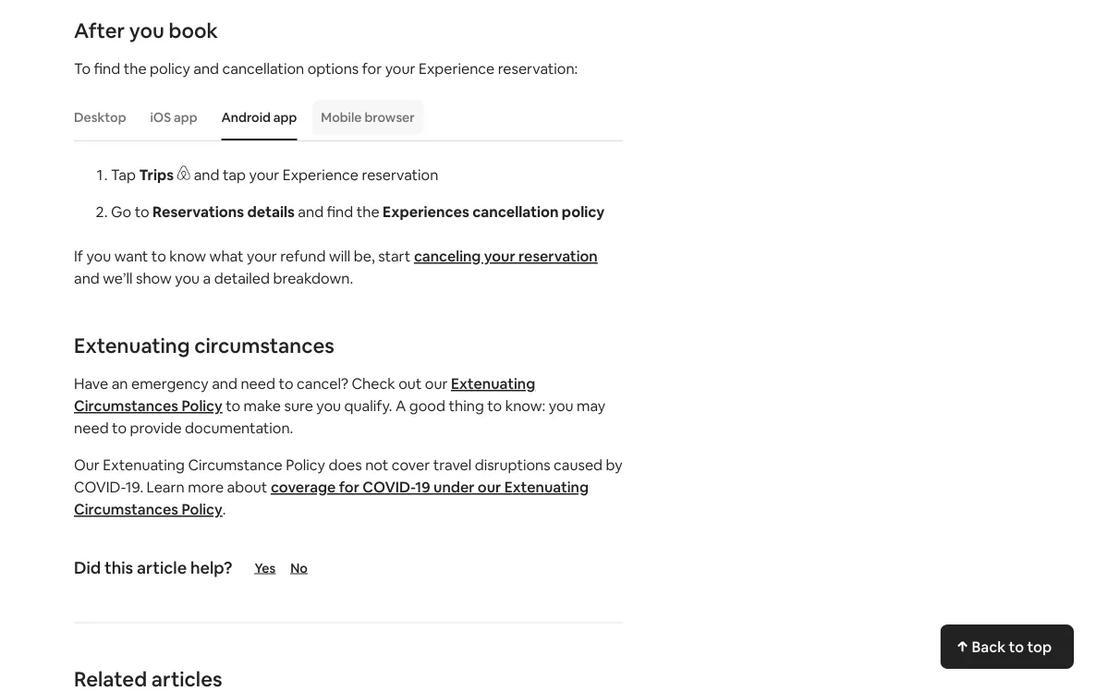 Task type: locate. For each thing, give the bounding box(es) containing it.
0 horizontal spatial the
[[124, 59, 147, 78]]

0 horizontal spatial reservation
[[362, 165, 439, 184]]

2 covid- from the left
[[363, 478, 415, 497]]

covid-
[[74, 478, 126, 497], [363, 478, 415, 497]]

tap
[[223, 165, 246, 184]]

you right if
[[86, 247, 111, 266]]

1 horizontal spatial for
[[362, 59, 382, 78]]

to right the thing
[[487, 397, 502, 416]]

your up browser
[[385, 59, 416, 78]]

to up show
[[151, 247, 166, 266]]

cancellation
[[222, 59, 304, 78], [473, 202, 559, 221]]

experience up go to reservations details and find the experiences cancellation policy
[[283, 165, 359, 184]]

for
[[362, 59, 382, 78], [339, 478, 360, 497]]

coverage
[[271, 478, 336, 497]]

0 horizontal spatial experience
[[283, 165, 359, 184]]

extenuating up 19.
[[103, 456, 185, 475]]

and down "and tap your experience reservation"
[[298, 202, 324, 221]]

1 vertical spatial our
[[478, 478, 501, 497]]

to make sure you qualify. a good thing to know: you may need to provide documentation.
[[74, 397, 606, 438]]

find right to
[[94, 59, 120, 78]]

policy down more
[[182, 500, 222, 519]]

circumstances inside coverage for covid-19 under our extenuating circumstances policy
[[74, 500, 178, 519]]

1 app from the left
[[174, 109, 197, 126]]

a
[[396, 397, 406, 416]]

to left top
[[1009, 637, 1024, 656]]

have an emergency and need to cancel? check out our
[[74, 374, 451, 393]]

policy
[[182, 397, 222, 416], [286, 456, 325, 475], [182, 500, 222, 519]]

need up make
[[241, 374, 276, 393]]

policy inside extenuating circumstances policy
[[182, 397, 222, 416]]

to right go
[[135, 202, 149, 221]]

circumstances down "an"
[[74, 397, 178, 416]]

covid- down not
[[363, 478, 415, 497]]

0 vertical spatial policy
[[150, 59, 190, 78]]

1 horizontal spatial the
[[357, 202, 380, 221]]

mobile browser button
[[312, 100, 424, 135]]

your
[[385, 59, 416, 78], [249, 165, 279, 184], [247, 247, 277, 266], [484, 247, 516, 266]]

policy down emergency
[[182, 397, 222, 416]]

and left tap
[[194, 165, 220, 184]]

our inside coverage for covid-19 under our extenuating circumstances policy
[[478, 478, 501, 497]]

0 vertical spatial find
[[94, 59, 120, 78]]

an
[[112, 374, 128, 393]]

and down extenuating circumstances
[[212, 374, 238, 393]]

find up will
[[327, 202, 353, 221]]

to inside if you want to know what your refund will be, start canceling your reservation and we'll show you a detailed breakdown.
[[151, 247, 166, 266]]

to
[[74, 59, 91, 78]]

1 horizontal spatial reservation
[[519, 247, 598, 266]]

did this article help?
[[74, 557, 232, 579]]

circumstances down 19.
[[74, 500, 178, 519]]

documentation.
[[185, 419, 293, 438]]

policy inside coverage for covid-19 under our extenuating circumstances policy
[[182, 500, 222, 519]]

tab list containing desktop
[[65, 94, 623, 141]]

ios
[[150, 109, 171, 126]]

cover
[[392, 456, 430, 475]]

circumstance
[[188, 456, 283, 475]]

1 vertical spatial policy
[[286, 456, 325, 475]]

book
[[169, 17, 218, 43]]

your right tap
[[249, 165, 279, 184]]

1 vertical spatial circumstances
[[74, 500, 178, 519]]

0 vertical spatial cancellation
[[222, 59, 304, 78]]

know:
[[505, 397, 546, 416]]

the
[[124, 59, 147, 78], [357, 202, 380, 221]]

make
[[244, 397, 281, 416]]

top
[[1027, 637, 1052, 656]]

covid- down our
[[74, 478, 126, 497]]

app
[[174, 109, 197, 126], [274, 109, 297, 126]]

experience
[[419, 59, 495, 78], [283, 165, 359, 184]]

for inside coverage for covid-19 under our extenuating circumstances policy
[[339, 478, 360, 497]]

our
[[425, 374, 448, 393], [478, 478, 501, 497]]

covid- inside coverage for covid-19 under our extenuating circumstances policy
[[363, 478, 415, 497]]

0 vertical spatial for
[[362, 59, 382, 78]]

1 horizontal spatial cancellation
[[473, 202, 559, 221]]

for down does
[[339, 478, 360, 497]]

tab list
[[65, 94, 623, 141]]

you left a
[[175, 269, 200, 288]]

policy
[[150, 59, 190, 78], [562, 202, 605, 221]]

thing
[[449, 397, 484, 416]]

1 vertical spatial reservation
[[519, 247, 598, 266]]

start
[[378, 247, 411, 266]]

2 vertical spatial policy
[[182, 500, 222, 519]]

0 horizontal spatial policy
[[150, 59, 190, 78]]

disruptions
[[475, 456, 551, 475]]

2 circumstances from the top
[[74, 500, 178, 519]]

by
[[606, 456, 623, 475]]

extenuating
[[74, 333, 190, 359], [451, 374, 535, 393], [103, 456, 185, 475], [504, 478, 589, 497]]

back
[[972, 637, 1006, 656]]

find
[[94, 59, 120, 78], [327, 202, 353, 221]]

extenuating circumstances policy link
[[74, 374, 535, 416]]

this
[[104, 557, 133, 579]]

0 horizontal spatial covid-
[[74, 478, 126, 497]]

learn
[[147, 478, 185, 497]]

our down "disruptions"
[[478, 478, 501, 497]]

app right the ios
[[174, 109, 197, 126]]

0 vertical spatial need
[[241, 374, 276, 393]]

1 horizontal spatial experience
[[419, 59, 495, 78]]

help?
[[190, 557, 232, 579]]

experiences
[[383, 202, 469, 221]]

no
[[290, 560, 308, 576]]

our up good
[[425, 374, 448, 393]]

1 horizontal spatial policy
[[562, 202, 605, 221]]

experience left reservation:
[[419, 59, 495, 78]]

for right "options"
[[362, 59, 382, 78]]

article
[[137, 557, 187, 579]]

and tap your experience reservation
[[191, 165, 439, 184]]

0 horizontal spatial find
[[94, 59, 120, 78]]

0 vertical spatial circumstances
[[74, 397, 178, 416]]

0 horizontal spatial app
[[174, 109, 197, 126]]

1 covid- from the left
[[74, 478, 126, 497]]

and
[[193, 59, 219, 78], [194, 165, 220, 184], [298, 202, 324, 221], [74, 269, 100, 288], [212, 374, 238, 393]]

may
[[577, 397, 606, 416]]

the down the after you book
[[124, 59, 147, 78]]

cancellation up android app
[[222, 59, 304, 78]]

to inside back to top button
[[1009, 637, 1024, 656]]

breakdown.
[[273, 269, 353, 288]]

desktop button
[[65, 100, 135, 135]]

policy up coverage
[[286, 456, 325, 475]]

1 vertical spatial need
[[74, 419, 109, 438]]

need up our
[[74, 419, 109, 438]]

our
[[74, 456, 100, 475]]

0 horizontal spatial for
[[339, 478, 360, 497]]

check
[[352, 374, 395, 393]]

policy down book
[[150, 59, 190, 78]]

reservation
[[362, 165, 439, 184], [519, 247, 598, 266]]

and inside if you want to know what your refund will be, start canceling your reservation and we'll show you a detailed breakdown.
[[74, 269, 100, 288]]

0 vertical spatial the
[[124, 59, 147, 78]]

0 vertical spatial experience
[[419, 59, 495, 78]]

details
[[247, 202, 295, 221]]

0 horizontal spatial our
[[425, 374, 448, 393]]

the up be,
[[357, 202, 380, 221]]

out
[[399, 374, 422, 393]]

what
[[209, 247, 244, 266]]

to
[[135, 202, 149, 221], [151, 247, 166, 266], [279, 374, 294, 393], [226, 397, 240, 416], [487, 397, 502, 416], [112, 419, 127, 438], [1009, 637, 1024, 656]]

extenuating inside extenuating circumstances policy
[[451, 374, 535, 393]]

1 horizontal spatial find
[[327, 202, 353, 221]]

1 vertical spatial experience
[[283, 165, 359, 184]]

0 horizontal spatial need
[[74, 419, 109, 438]]

extenuating up the thing
[[451, 374, 535, 393]]

1 circumstances from the top
[[74, 397, 178, 416]]

app right android on the top
[[274, 109, 297, 126]]

0 vertical spatial policy
[[182, 397, 222, 416]]

1 horizontal spatial app
[[274, 109, 297, 126]]

need
[[241, 374, 276, 393], [74, 419, 109, 438]]

policy up 'canceling your reservation' link
[[562, 202, 605, 221]]

1 horizontal spatial our
[[478, 478, 501, 497]]

1 horizontal spatial need
[[241, 374, 276, 393]]

extenuating inside our extenuating circumstance policy does not cover travel disruptions caused by covid-19. learn more about
[[103, 456, 185, 475]]

and down if
[[74, 269, 100, 288]]

android
[[221, 109, 271, 126]]

android app button
[[212, 100, 306, 135]]

extenuating down caused
[[504, 478, 589, 497]]

1 vertical spatial for
[[339, 478, 360, 497]]

cancellation up 'canceling your reservation' link
[[473, 202, 559, 221]]

1 horizontal spatial covid-
[[363, 478, 415, 497]]

2 app from the left
[[274, 109, 297, 126]]

show
[[136, 269, 172, 288]]

reservation inside if you want to know what your refund will be, start canceling your reservation and we'll show you a detailed breakdown.
[[519, 247, 598, 266]]



Task type: describe. For each thing, give the bounding box(es) containing it.
0 vertical spatial reservation
[[362, 165, 439, 184]]

know
[[169, 247, 206, 266]]

covid- inside our extenuating circumstance policy does not cover travel disruptions caused by covid-19. learn more about
[[74, 478, 126, 497]]

19.
[[126, 478, 143, 497]]

your up detailed
[[247, 247, 277, 266]]

android app
[[221, 109, 297, 126]]

cancel?
[[297, 374, 348, 393]]

want
[[114, 247, 148, 266]]

19
[[415, 478, 430, 497]]

circumstances
[[194, 333, 334, 359]]

1 vertical spatial find
[[327, 202, 353, 221]]

go
[[111, 202, 131, 221]]

about
[[227, 478, 268, 497]]

to up sure on the bottom
[[279, 374, 294, 393]]

1 vertical spatial the
[[357, 202, 380, 221]]

a
[[203, 269, 211, 288]]

app for android app
[[274, 109, 297, 126]]

coverage for covid-19 under our extenuating circumstances policy link
[[74, 478, 589, 519]]

to left the provide on the left of page
[[112, 419, 127, 438]]

back to top
[[972, 637, 1052, 656]]

coverage for covid-19 under our extenuating circumstances policy
[[74, 478, 589, 519]]

be,
[[354, 247, 375, 266]]

and down book
[[193, 59, 219, 78]]

you left book
[[129, 17, 164, 43]]

tap trips
[[111, 165, 174, 184]]

0 horizontal spatial cancellation
[[222, 59, 304, 78]]

have
[[74, 374, 108, 393]]

0 vertical spatial our
[[425, 374, 448, 393]]

1 vertical spatial policy
[[562, 202, 605, 221]]

you left may
[[549, 397, 574, 416]]

no button
[[290, 560, 344, 576]]

refund
[[280, 247, 326, 266]]

good
[[409, 397, 446, 416]]

yes
[[255, 560, 276, 576]]

after
[[74, 17, 125, 43]]

.
[[222, 500, 226, 519]]

tap
[[111, 165, 136, 184]]

reservations
[[153, 202, 244, 221]]

more
[[188, 478, 224, 497]]

will
[[329, 247, 351, 266]]

desktop
[[74, 109, 126, 126]]

trips
[[139, 165, 174, 184]]

canceling
[[414, 247, 481, 266]]

qualify.
[[344, 397, 392, 416]]

app for ios app
[[174, 109, 197, 126]]

did
[[74, 557, 101, 579]]

to up the documentation.
[[226, 397, 240, 416]]

caused
[[554, 456, 603, 475]]

does
[[329, 456, 362, 475]]

back to top button
[[941, 625, 1074, 669]]

your right canceling
[[484, 247, 516, 266]]

emergency
[[131, 374, 209, 393]]

extenuating up "an"
[[74, 333, 190, 359]]

ios app button
[[141, 100, 207, 135]]

under
[[434, 478, 475, 497]]

if you want to know what your refund will be, start canceling your reservation and we'll show you a detailed breakdown.
[[74, 247, 598, 288]]

circumstances inside extenuating circumstances policy
[[74, 397, 178, 416]]

options
[[308, 59, 359, 78]]

if
[[74, 247, 83, 266]]

provide
[[130, 419, 182, 438]]

reservation:
[[498, 59, 578, 78]]

sure
[[284, 397, 313, 416]]

policy inside our extenuating circumstance policy does not cover travel disruptions caused by covid-19. learn more about
[[286, 456, 325, 475]]

go to reservations details and find the experiences cancellation policy
[[111, 202, 605, 221]]

1 vertical spatial cancellation
[[473, 202, 559, 221]]

mobile browser
[[321, 109, 415, 126]]

ios app
[[150, 109, 197, 126]]

extenuating circumstances policy
[[74, 374, 535, 416]]

to find the policy and cancellation options for your experience reservation:
[[74, 59, 578, 78]]

not
[[365, 456, 388, 475]]

canceling your reservation link
[[414, 247, 598, 266]]

detailed
[[214, 269, 270, 288]]

after you book
[[74, 17, 218, 43]]

we'll
[[103, 269, 133, 288]]

our extenuating circumstance policy does not cover travel disruptions caused by covid-19. learn more about
[[74, 456, 623, 497]]

yes button
[[255, 560, 276, 576]]

travel
[[433, 456, 472, 475]]

extenuating circumstances
[[74, 333, 334, 359]]

mobile
[[321, 109, 362, 126]]

extenuating inside coverage for covid-19 under our extenuating circumstances policy
[[504, 478, 589, 497]]

browser
[[365, 109, 415, 126]]

you down cancel?
[[316, 397, 341, 416]]

need inside to make sure you qualify. a good thing to know: you may need to provide documentation.
[[74, 419, 109, 438]]



Task type: vqa. For each thing, say whether or not it's contained in the screenshot.
Our
yes



